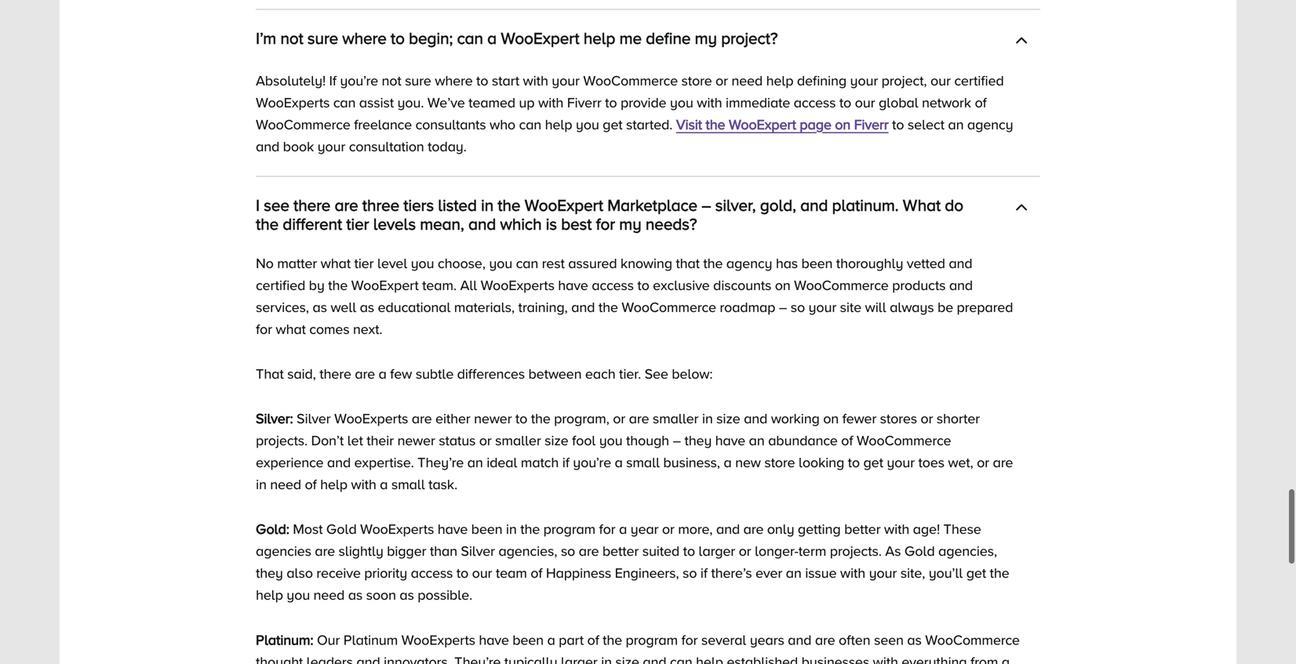 Task type: vqa. For each thing, say whether or not it's contained in the screenshot.


Task type: locate. For each thing, give the bounding box(es) containing it.
1 horizontal spatial projects.
[[830, 543, 882, 559]]

wooexperts
[[256, 94, 330, 109], [481, 277, 555, 292], [334, 410, 408, 426], [360, 521, 434, 537], [402, 632, 476, 647]]

your inside silver wooexperts are either newer to the program, or are smaller in size and working on fewer stores or shorter projects. don't let their newer status or smaller size fool you though – they have an abundance of woocommerce experience and expertise. they're an ideal match if you're a small business, a new store looking to get your toes wet, or are in need of help with a small task.
[[887, 454, 915, 470]]

receive
[[317, 565, 361, 581]]

our left global
[[855, 94, 875, 109]]

1 horizontal spatial larger
[[699, 543, 736, 559]]

0 vertical spatial you're
[[340, 72, 378, 87]]

matter
[[277, 255, 317, 270]]

2 vertical spatial access
[[411, 565, 453, 581]]

on right the page
[[835, 116, 851, 131]]

where
[[342, 28, 387, 46], [435, 72, 473, 87]]

with down the expertise.
[[351, 476, 376, 492]]

program
[[544, 521, 596, 537], [626, 632, 678, 647]]

of inside absolutely! if you're not sure where to start with your woocommerce store or need help defining your project, our certified wooexperts can assist you. we've teamed up with fiverr to provide you with immediate access to our global network of woocommerce freelance consultants who can help you get started.
[[975, 94, 987, 109]]

will
[[865, 299, 887, 314]]

with up the up
[[523, 72, 548, 87]]

the inside our platinum wooexperts have been a part of the program for several years and are often seen as woocommerce thought leaders and innovators. they're typically larger in size and can help established businesses with everything from
[[603, 632, 622, 647]]

0 horizontal spatial certified
[[256, 277, 305, 292]]

on
[[835, 116, 851, 131], [775, 277, 791, 292], [823, 410, 839, 426]]

mean,
[[420, 214, 464, 232]]

0 horizontal spatial you're
[[340, 72, 378, 87]]

have
[[558, 277, 588, 292], [716, 432, 746, 448], [438, 521, 468, 537], [479, 632, 509, 647]]

with inside silver wooexperts are either newer to the program, or are smaller in size and working on fewer stores or shorter projects. don't let their newer status or smaller size fool you though – they have an abundance of woocommerce experience and expertise. they're an ideal match if you're a small business, a new store looking to get your toes wet, or are in need of help with a small task.
[[351, 476, 376, 492]]

we've
[[428, 94, 465, 109]]

silver
[[297, 410, 331, 426], [461, 543, 495, 559]]

1 horizontal spatial –
[[702, 195, 711, 213]]

below:
[[672, 365, 713, 381]]

– left silver,
[[702, 195, 711, 213]]

consultants
[[416, 116, 486, 131]]

been right has
[[802, 255, 833, 270]]

0 vertical spatial on
[[835, 116, 851, 131]]

visit the wooexpert page on fiverr
[[676, 116, 889, 131]]

levels
[[373, 214, 416, 232]]

or right 'wet,'
[[977, 454, 990, 470]]

there for see
[[294, 195, 331, 213]]

certified inside absolutely! if you're not sure where to start with your woocommerce store or need help defining your project, our certified wooexperts can assist you. we've teamed up with fiverr to provide you with immediate access to our global network of woocommerce freelance consultants who can help you get started.
[[955, 72, 1004, 87]]

1 vertical spatial chevron up image
[[1016, 201, 1028, 217]]

you'll
[[929, 565, 963, 581]]

0 horizontal spatial access
[[411, 565, 453, 581]]

wooexperts inside "most gold wooexperts have been in the program for a year or more, and are only getting better with age! these agencies are slightly bigger than silver agencies, so are better suited to larger or longer-term projects. as gold agencies, they also receive priority access to our team of happiness engineers, so if there's ever an issue with your site, you'll get the help you need as soon as possible."
[[360, 521, 434, 537]]

the up team
[[521, 521, 540, 537]]

you're inside silver wooexperts are either newer to the program, or are smaller in size and working on fewer stores or shorter projects. don't let their newer status or smaller size fool you though – they have an abundance of woocommerce experience and expertise. they're an ideal match if you're a small business, a new store looking to get your toes wet, or are in need of help with a small task.
[[573, 454, 611, 470]]

on down has
[[775, 277, 791, 292]]

they inside silver wooexperts are either newer to the program, or are smaller in size and working on fewer stores or shorter projects. don't let their newer status or smaller size fool you though – they have an abundance of woocommerce experience and expertise. they're an ideal match if you're a small business, a new store looking to get your toes wet, or are in need of help with a small task.
[[685, 432, 712, 448]]

access down than
[[411, 565, 453, 581]]

newer
[[474, 410, 512, 426], [397, 432, 435, 448]]

0 horizontal spatial –
[[673, 432, 681, 448]]

0 horizontal spatial sure
[[308, 28, 338, 46]]

with
[[523, 72, 548, 87], [538, 94, 564, 109], [697, 94, 722, 109], [351, 476, 376, 492], [884, 521, 910, 537], [840, 565, 866, 581], [873, 654, 899, 665]]

2 vertical spatial –
[[673, 432, 681, 448]]

0 vertical spatial gold
[[326, 521, 357, 537]]

innovators.
[[384, 654, 451, 665]]

1 horizontal spatial sure
[[405, 72, 431, 87]]

1 horizontal spatial what
[[321, 255, 351, 270]]

woocommerce up book
[[256, 116, 351, 131]]

program inside "most gold wooexperts have been in the program for a year or more, and are only getting better with age! these agencies are slightly bigger than silver agencies, so are better suited to larger or longer-term projects. as gold agencies, they also receive priority access to our team of happiness engineers, so if there's ever an issue with your site, you'll get the help you need as soon as possible."
[[544, 521, 596, 537]]

wooexperts up bigger
[[360, 521, 434, 537]]

if
[[563, 454, 570, 470], [701, 565, 708, 581]]

so
[[791, 299, 805, 314], [561, 543, 575, 559], [683, 565, 697, 581]]

can inside our platinum wooexperts have been a part of the program for several years and are often seen as woocommerce thought leaders and innovators. they're typically larger in size and can help established businesses with everything from
[[670, 654, 693, 665]]

0 vertical spatial my
[[695, 28, 717, 46]]

0 vertical spatial not
[[280, 28, 303, 46]]

2 horizontal spatial been
[[802, 255, 833, 270]]

of right team
[[531, 565, 543, 581]]

there
[[294, 195, 331, 213], [320, 365, 351, 381]]

in inside i see there are three tiers listed in the wooexpert marketplace – silver, gold, and platinum. what do the different tier levels mean, and which is best for my needs?
[[481, 195, 494, 213]]

site
[[840, 299, 862, 314]]

if inside "most gold wooexperts have been in the program for a year or more, and are only getting better with age! these agencies are slightly bigger than silver agencies, so are better suited to larger or longer-term projects. as gold agencies, they also receive priority access to our team of happiness engineers, so if there's ever an issue with your site, you'll get the help you need as soon as possible."
[[701, 565, 708, 581]]

let
[[347, 432, 363, 448]]

0 horizontal spatial agencies,
[[499, 543, 558, 559]]

you.
[[397, 94, 424, 109]]

to
[[391, 28, 405, 46], [476, 72, 488, 87], [605, 94, 617, 109], [840, 94, 852, 109], [892, 116, 904, 131], [638, 277, 650, 292], [516, 410, 528, 426], [848, 454, 860, 470], [683, 543, 695, 559], [457, 565, 469, 581]]

there up different
[[294, 195, 331, 213]]

you inside silver wooexperts are either newer to the program, or are smaller in size and working on fewer stores or shorter projects. don't let their newer status or smaller size fool you though – they have an abundance of woocommerce experience and expertise. they're an ideal match if you're a small business, a new store looking to get your toes wet, or are in need of help with a small task.
[[599, 432, 623, 448]]

newer right their
[[397, 432, 435, 448]]

0 vertical spatial agency
[[968, 116, 1014, 131]]

to inside no matter what tier level you choose, you can rest assured knowing that the agency has been thoroughly vetted and certified by the wooexpert team. all wooexperts have access to exclusive discounts on woocommerce products and services, as well as educational materials, training, and the woocommerce roadmap – so your site will always be prepared for what comes next.
[[638, 277, 650, 292]]

0 vertical spatial store
[[682, 72, 712, 87]]

if
[[329, 72, 337, 87]]

0 vertical spatial small
[[626, 454, 660, 470]]

are right 'wet,'
[[993, 454, 1013, 470]]

1 horizontal spatial certified
[[955, 72, 1004, 87]]

wooexperts up the training,
[[481, 277, 555, 292]]

an right ever
[[786, 565, 802, 581]]

wooexpert inside no matter what tier level you choose, you can rest assured knowing that the agency has been thoroughly vetted and certified by the wooexpert team. all wooexperts have access to exclusive discounts on woocommerce products and services, as well as educational materials, training, and the woocommerce roadmap – so your site will always be prepared for what comes next.
[[351, 277, 419, 292]]

0 horizontal spatial program
[[544, 521, 596, 537]]

access down assured
[[592, 277, 634, 292]]

wooexperts inside our platinum wooexperts have been a part of the program for several years and are often seen as woocommerce thought leaders and innovators. they're typically larger in size and can help established businesses with everything from
[[402, 632, 476, 647]]

they're left "typically"
[[455, 654, 501, 665]]

needs?
[[646, 214, 697, 232]]

are inside i see there are three tiers listed in the wooexpert marketplace – silver, gold, and platinum. what do the different tier levels mean, and which is best for my needs?
[[335, 195, 358, 213]]

of inside our platinum wooexperts have been a part of the program for several years and are often seen as woocommerce thought leaders and innovators. they're typically larger in size and can help established businesses with everything from
[[587, 632, 599, 647]]

you up visit
[[670, 94, 694, 109]]

newer right either
[[474, 410, 512, 426]]

select
[[908, 116, 945, 131]]

1 horizontal spatial agency
[[968, 116, 1014, 131]]

the inside silver wooexperts are either newer to the program, or are smaller in size and working on fewer stores or shorter projects. don't let their newer status or smaller size fool you though – they have an abundance of woocommerce experience and expertise. they're an ideal match if you're a small business, a new store looking to get your toes wet, or are in need of help with a small task.
[[531, 410, 551, 426]]

my
[[695, 28, 717, 46], [619, 214, 642, 232]]

on inside silver wooexperts are either newer to the program, or are smaller in size and working on fewer stores or shorter projects. don't let their newer status or smaller size fool you though – they have an abundance of woocommerce experience and expertise. they're an ideal match if you're a small business, a new store looking to get your toes wet, or are in need of help with a small task.
[[823, 410, 839, 426]]

who
[[490, 116, 516, 131]]

to left 'start'
[[476, 72, 488, 87]]

1 horizontal spatial our
[[855, 94, 875, 109]]

1 horizontal spatial better
[[845, 521, 881, 537]]

best
[[561, 214, 592, 232]]

wooexperts up their
[[334, 410, 408, 426]]

been inside "most gold wooexperts have been in the program for a year or more, and are only getting better with age! these agencies are slightly bigger than silver agencies, so are better suited to larger or longer-term projects. as gold agencies, they also receive priority access to our team of happiness engineers, so if there's ever an issue with your site, you'll get the help you need as soon as possible."
[[471, 521, 503, 537]]

of inside "most gold wooexperts have been in the program for a year or more, and are only getting better with age! these agencies are slightly bigger than silver agencies, so are better suited to larger or longer-term projects. as gold agencies, they also receive priority access to our team of happiness engineers, so if there's ever an issue with your site, you'll get the help you need as soon as possible."
[[531, 565, 543, 581]]

1 horizontal spatial silver
[[461, 543, 495, 559]]

1 horizontal spatial fiverr
[[854, 116, 889, 131]]

to down global
[[892, 116, 904, 131]]

in right "typically"
[[601, 654, 612, 665]]

– inside silver wooexperts are either newer to the program, or are smaller in size and working on fewer stores or shorter projects. don't let their newer status or smaller size fool you though – they have an abundance of woocommerce experience and expertise. they're an ideal match if you're a small business, a new store looking to get your toes wet, or are in need of help with a small task.
[[673, 432, 681, 448]]

what up by
[[321, 255, 351, 270]]

have up "typically"
[[479, 632, 509, 647]]

fiverr inside absolutely! if you're not sure where to start with your woocommerce store or need help defining your project, our certified wooexperts can assist you. we've teamed up with fiverr to provide you with immediate access to our global network of woocommerce freelance consultants who can help you get started.
[[567, 94, 602, 109]]

0 horizontal spatial store
[[682, 72, 712, 87]]

0 horizontal spatial our
[[472, 565, 492, 581]]

1 vertical spatial gold
[[905, 543, 935, 559]]

1 vertical spatial so
[[561, 543, 575, 559]]

0 vertical spatial fiverr
[[567, 94, 602, 109]]

chevron up image for i'm not sure where to begin; can a wooexpert help me define my project?
[[1016, 34, 1028, 50]]

1 horizontal spatial access
[[592, 277, 634, 292]]

are inside our platinum wooexperts have been a part of the program for several years and are often seen as woocommerce thought leaders and innovators. they're typically larger in size and can help established businesses with everything from
[[815, 632, 836, 647]]

1 vertical spatial if
[[701, 565, 708, 581]]

working
[[771, 410, 820, 426]]

ideal
[[487, 454, 517, 470]]

certified
[[955, 72, 1004, 87], [256, 277, 305, 292]]

have up than
[[438, 521, 468, 537]]

our left team
[[472, 565, 492, 581]]

don't
[[311, 432, 344, 448]]

wooexperts down the absolutely!
[[256, 94, 330, 109]]

get left "started."
[[603, 116, 623, 131]]

the left 'program,'
[[531, 410, 551, 426]]

as
[[313, 299, 327, 314], [360, 299, 374, 314], [348, 587, 363, 603], [400, 587, 414, 603], [908, 632, 922, 647]]

1 horizontal spatial program
[[626, 632, 678, 647]]

fool
[[572, 432, 596, 448]]

chevron up image for i see there are three tiers listed in the wooexpert marketplace – silver, gold, and platinum. what do the different tier levels mean, and which is best for my needs?
[[1016, 201, 1028, 217]]

and inside "most gold wooexperts have been in the program for a year or more, and are only getting better with age! these agencies are slightly bigger than silver agencies, so are better suited to larger or longer-term projects. as gold agencies, they also receive priority access to our team of happiness engineers, so if there's ever an issue with your site, you'll get the help you need as soon as possible."
[[716, 521, 740, 537]]

0 vertical spatial –
[[702, 195, 711, 213]]

need
[[732, 72, 763, 87], [270, 476, 301, 492], [314, 587, 345, 603]]

better
[[845, 521, 881, 537], [603, 543, 639, 559]]

agency up discounts at right
[[727, 255, 773, 270]]

larger inside our platinum wooexperts have been a part of the program for several years and are often seen as woocommerce thought leaders and innovators. they're typically larger in size and can help established businesses with everything from
[[561, 654, 598, 665]]

or
[[716, 72, 728, 87], [613, 410, 626, 426], [921, 410, 933, 426], [479, 432, 492, 448], [977, 454, 990, 470], [662, 521, 675, 537], [739, 543, 752, 559]]

tier down three
[[346, 214, 369, 232]]

or up immediate
[[716, 72, 728, 87]]

0 vertical spatial larger
[[699, 543, 736, 559]]

so inside no matter what tier level you choose, you can rest assured knowing that the agency has been thoroughly vetted and certified by the wooexpert team. all wooexperts have access to exclusive discounts on woocommerce products and services, as well as educational materials, training, and the woocommerce roadmap – so your site will always be prepared for what comes next.
[[791, 299, 805, 314]]

to down knowing
[[638, 277, 650, 292]]

fiverr right the up
[[567, 94, 602, 109]]

1 horizontal spatial so
[[683, 565, 697, 581]]

1 horizontal spatial agencies,
[[939, 543, 998, 559]]

i'm not sure where to begin; can a wooexpert help me define my project?
[[256, 28, 778, 46]]

services,
[[256, 299, 309, 314]]

an inside to select an agency and book your consultation today.
[[948, 116, 964, 131]]

smaller up though at the bottom of page
[[653, 410, 699, 426]]

2 vertical spatial so
[[683, 565, 697, 581]]

agency inside to select an agency and book your consultation today.
[[968, 116, 1014, 131]]

differences
[[457, 365, 525, 381]]

0 horizontal spatial if
[[563, 454, 570, 470]]

0 vertical spatial chevron up image
[[1016, 34, 1028, 50]]

tier
[[346, 214, 369, 232], [354, 255, 374, 270]]

0 horizontal spatial get
[[603, 116, 623, 131]]

need down receive
[[314, 587, 345, 603]]

0 vertical spatial they're
[[418, 454, 464, 470]]

1 vertical spatial certified
[[256, 277, 305, 292]]

0 vertical spatial projects.
[[256, 432, 308, 448]]

2 horizontal spatial access
[[794, 94, 836, 109]]

2 vertical spatial our
[[472, 565, 492, 581]]

0 horizontal spatial need
[[270, 476, 301, 492]]

not
[[280, 28, 303, 46], [382, 72, 402, 87]]

project?
[[721, 28, 778, 46]]

of right network
[[975, 94, 987, 109]]

silver inside silver wooexperts are either newer to the program, or are smaller in size and working on fewer stores or shorter projects. don't let their newer status or smaller size fool you though – they have an abundance of woocommerce experience and expertise. they're an ideal match if you're a small business, a new store looking to get your toes wet, or are in need of help with a small task.
[[297, 410, 331, 426]]

have down assured
[[558, 277, 588, 292]]

help right who
[[545, 116, 573, 131]]

2 agencies, from the left
[[939, 543, 998, 559]]

no
[[256, 255, 274, 270]]

1 vertical spatial store
[[765, 454, 795, 470]]

silver inside "most gold wooexperts have been in the program for a year or more, and are only getting better with age! these agencies are slightly bigger than silver agencies, so are better suited to larger or longer-term projects. as gold agencies, they also receive priority access to our team of happiness engineers, so if there's ever an issue with your site, you'll get the help you need as soon as possible."
[[461, 543, 495, 559]]

for inside our platinum wooexperts have been a part of the program for several years and are often seen as woocommerce thought leaders and innovators. they're typically larger in size and can help established businesses with everything from
[[682, 632, 698, 647]]

there right the said, on the bottom left of the page
[[320, 365, 351, 381]]

soon
[[366, 587, 396, 603]]

access inside absolutely! if you're not sure where to start with your woocommerce store or need help defining your project, our certified wooexperts can assist you. we've teamed up with fiverr to provide you with immediate access to our global network of woocommerce freelance consultants who can help you get started.
[[794, 94, 836, 109]]

2 vertical spatial need
[[314, 587, 345, 603]]

and
[[256, 138, 280, 153], [801, 195, 828, 213], [469, 214, 496, 232], [949, 255, 973, 270], [950, 277, 973, 292], [572, 299, 595, 314], [744, 410, 768, 426], [327, 454, 351, 470], [716, 521, 740, 537], [788, 632, 812, 647], [357, 654, 380, 665], [643, 654, 667, 665]]

where up the assist
[[342, 28, 387, 46]]

our platinum wooexperts have been a part of the program for several years and are often seen as woocommerce thought leaders and innovators. they're typically larger in size and can help established businesses with everything from 
[[256, 632, 1020, 665]]

been
[[802, 255, 833, 270], [471, 521, 503, 537], [513, 632, 544, 647]]

prepared
[[957, 299, 1013, 314]]

your left toes
[[887, 454, 915, 470]]

need up immediate
[[732, 72, 763, 87]]

1 vertical spatial smaller
[[495, 432, 541, 448]]

to down more,
[[683, 543, 695, 559]]

a inside our platinum wooexperts have been a part of the program for several years and are often seen as woocommerce thought leaders and innovators. they're typically larger in size and can help established businesses with everything from
[[547, 632, 555, 647]]

1 vertical spatial they
[[256, 565, 283, 581]]

wooexpert down level
[[351, 277, 419, 292]]

0 horizontal spatial they
[[256, 565, 283, 581]]

i see there are three tiers listed in the wooexpert marketplace – silver, gold, and platinum. what do the different tier levels mean, and which is best for my needs?
[[256, 195, 964, 232]]

not up the assist
[[382, 72, 402, 87]]

larger inside "most gold wooexperts have been in the program for a year or more, and are only getting better with age! these agencies are slightly bigger than silver agencies, so are better suited to larger or longer-term projects. as gold agencies, they also receive priority access to our team of happiness engineers, so if there's ever an issue with your site, you'll get the help you need as soon as possible."
[[699, 543, 736, 559]]

as right soon
[[400, 587, 414, 603]]

wooexpert up 'start'
[[501, 28, 580, 46]]

1 vertical spatial they're
[[455, 654, 501, 665]]

sure up "you."
[[405, 72, 431, 87]]

have up "new"
[[716, 432, 746, 448]]

wooexpert up is
[[525, 195, 603, 213]]

happiness
[[546, 565, 612, 581]]

for down services,
[[256, 320, 272, 336]]

agency down network
[[968, 116, 1014, 131]]

for inside "most gold wooexperts have been in the program for a year or more, and are only getting better with age! these agencies are slightly bigger than silver agencies, so are better suited to larger or longer-term projects. as gold agencies, they also receive priority access to our team of happiness engineers, so if there's ever an issue with your site, you'll get the help you need as soon as possible."
[[599, 521, 616, 537]]

1 vertical spatial what
[[276, 320, 306, 336]]

sure inside absolutely! if you're not sure where to start with your woocommerce store or need help defining your project, our certified wooexperts can assist you. we've teamed up with fiverr to provide you with immediate access to our global network of woocommerce freelance consultants who can help you get started.
[[405, 72, 431, 87]]

need inside absolutely! if you're not sure where to start with your woocommerce store or need help defining your project, our certified wooexperts can assist you. we've teamed up with fiverr to provide you with immediate access to our global network of woocommerce freelance consultants who can help you get started.
[[732, 72, 763, 87]]

in right listed on the top left
[[481, 195, 494, 213]]

fewer
[[843, 410, 877, 426]]

0 vertical spatial sure
[[308, 28, 338, 46]]

1 horizontal spatial you're
[[573, 454, 611, 470]]

– up business,
[[673, 432, 681, 448]]

are left few
[[355, 365, 375, 381]]

or right 'program,'
[[613, 410, 626, 426]]

agencies, up team
[[499, 543, 558, 559]]

either
[[436, 410, 471, 426]]

0 vertical spatial so
[[791, 299, 805, 314]]

1 horizontal spatial need
[[314, 587, 345, 603]]

as up next.
[[360, 299, 374, 314]]

0 vertical spatial newer
[[474, 410, 512, 426]]

for left several
[[682, 632, 698, 647]]

1 vertical spatial size
[[545, 432, 569, 448]]

wooexperts inside no matter what tier level you choose, you can rest assured knowing that the agency has been thoroughly vetted and certified by the wooexpert team. all wooexperts have access to exclusive discounts on woocommerce products and services, as well as educational materials, training, and the woocommerce roadmap – so your site will always be prepared for what comes next.
[[481, 277, 555, 292]]

0 vertical spatial smaller
[[653, 410, 699, 426]]

team
[[496, 565, 527, 581]]

all
[[460, 277, 477, 292]]

1 horizontal spatial size
[[616, 654, 640, 665]]

you right fool
[[599, 432, 623, 448]]

0 horizontal spatial size
[[545, 432, 569, 448]]

your right 'start'
[[552, 72, 580, 87]]

my right define
[[695, 28, 717, 46]]

0 vertical spatial silver
[[297, 410, 331, 426]]

larger up there's
[[699, 543, 736, 559]]

1 vertical spatial sure
[[405, 72, 431, 87]]

0 vertical spatial size
[[717, 410, 741, 426]]

your down the as
[[869, 565, 897, 581]]

agencies, down these
[[939, 543, 998, 559]]

our up network
[[931, 72, 951, 87]]

1 chevron up image from the top
[[1016, 34, 1028, 50]]

they're
[[418, 454, 464, 470], [455, 654, 501, 665]]

training,
[[518, 299, 568, 314]]

visit the wooexpert page on fiverr link
[[676, 116, 889, 131]]

0 vertical spatial get
[[603, 116, 623, 131]]

1 vertical spatial my
[[619, 214, 642, 232]]

0 horizontal spatial so
[[561, 543, 575, 559]]

2 vertical spatial been
[[513, 632, 544, 647]]

project,
[[882, 72, 927, 87]]

there inside i see there are three tiers listed in the wooexpert marketplace – silver, gold, and platinum. what do the different tier levels mean, and which is best for my needs?
[[294, 195, 331, 213]]

help inside "most gold wooexperts have been in the program for a year or more, and are only getting better with age! these agencies are slightly bigger than silver agencies, so are better suited to larger or longer-term projects. as gold agencies, they also receive priority access to our team of happiness engineers, so if there's ever an issue with your site, you'll get the help you need as soon as possible."
[[256, 587, 283, 603]]

agencies,
[[499, 543, 558, 559], [939, 543, 998, 559]]

to up possible.
[[457, 565, 469, 581]]

help left me
[[584, 28, 616, 46]]

1 vertical spatial our
[[855, 94, 875, 109]]

1 vertical spatial –
[[779, 299, 787, 314]]

said,
[[287, 365, 316, 381]]

0 vertical spatial they
[[685, 432, 712, 448]]

get inside absolutely! if you're not sure where to start with your woocommerce store or need help defining your project, our certified wooexperts can assist you. we've teamed up with fiverr to provide you with immediate access to our global network of woocommerce freelance consultants who can help you get started.
[[603, 116, 623, 131]]

1 vertical spatial projects.
[[830, 543, 882, 559]]

1 horizontal spatial where
[[435, 72, 473, 87]]

for inside no matter what tier level you choose, you can rest assured knowing that the agency has been thoroughly vetted and certified by the wooexpert team. all wooexperts have access to exclusive discounts on woocommerce products and services, as well as educational materials, training, and the woocommerce roadmap – so your site will always be prepared for what comes next.
[[256, 320, 272, 336]]

chevron up image
[[1016, 34, 1028, 50], [1016, 201, 1028, 217]]

three
[[362, 195, 400, 213]]

0 horizontal spatial newer
[[397, 432, 435, 448]]

educational
[[378, 299, 451, 314]]

can
[[457, 28, 483, 46], [333, 94, 356, 109], [519, 116, 542, 131], [516, 255, 539, 270], [670, 654, 693, 665]]

1 vertical spatial larger
[[561, 654, 598, 665]]

2 chevron up image from the top
[[1016, 201, 1028, 217]]

of
[[975, 94, 987, 109], [841, 432, 853, 448], [305, 476, 317, 492], [531, 565, 543, 581], [587, 632, 599, 647]]

get down fewer
[[864, 454, 884, 470]]

1 horizontal spatial newer
[[474, 410, 512, 426]]

your
[[552, 72, 580, 87], [850, 72, 878, 87], [318, 138, 346, 153], [809, 299, 837, 314], [887, 454, 915, 470], [869, 565, 897, 581]]

woocommerce inside our platinum wooexperts have been a part of the program for several years and are often seen as woocommerce thought leaders and innovators. they're typically larger in size and can help established businesses with everything from
[[926, 632, 1020, 647]]

0 horizontal spatial agency
[[727, 255, 773, 270]]

projects. down the silver:
[[256, 432, 308, 448]]

the right part
[[603, 632, 622, 647]]

been inside no matter what tier level you choose, you can rest assured knowing that the agency has been thoroughly vetted and certified by the wooexpert team. all wooexperts have access to exclusive discounts on woocommerce products and services, as well as educational materials, training, and the woocommerce roadmap – so your site will always be prepared for what comes next.
[[802, 255, 833, 270]]

1 vertical spatial where
[[435, 72, 473, 87]]

toes
[[919, 454, 945, 470]]

0 horizontal spatial where
[[342, 28, 387, 46]]

1 vertical spatial there
[[320, 365, 351, 381]]

for right best
[[596, 214, 615, 232]]

or up there's
[[739, 543, 752, 559]]

wooexperts inside absolutely! if you're not sure where to start with your woocommerce store or need help defining your project, our certified wooexperts can assist you. we've teamed up with fiverr to provide you with immediate access to our global network of woocommerce freelance consultants who can help you get started.
[[256, 94, 330, 109]]

1 horizontal spatial been
[[513, 632, 544, 647]]

are
[[335, 195, 358, 213], [355, 365, 375, 381], [412, 410, 432, 426], [629, 410, 649, 426], [993, 454, 1013, 470], [744, 521, 764, 537], [315, 543, 335, 559], [579, 543, 599, 559], [815, 632, 836, 647]]

0 vertical spatial certified
[[955, 72, 1004, 87]]

which
[[500, 214, 542, 232]]

if inside silver wooexperts are either newer to the program, or are smaller in size and working on fewer stores or shorter projects. don't let their newer status or smaller size fool you though – they have an abundance of woocommerce experience and expertise. they're an ideal match if you're a small business, a new store looking to get your toes wet, or are in need of help with a small task.
[[563, 454, 570, 470]]

need inside silver wooexperts are either newer to the program, or are smaller in size and working on fewer stores or shorter projects. don't let their newer status or smaller size fool you though – they have an abundance of woocommerce experience and expertise. they're an ideal match if you're a small business, a new store looking to get your toes wet, or are in need of help with a small task.
[[270, 476, 301, 492]]

been inside our platinum wooexperts have been a part of the program for several years and are often seen as woocommerce thought leaders and innovators. they're typically larger in size and can help established businesses with everything from
[[513, 632, 544, 647]]

visit
[[676, 116, 702, 131]]

page
[[800, 116, 832, 131]]

from
[[971, 654, 999, 665]]

are left three
[[335, 195, 358, 213]]

match
[[521, 454, 559, 470]]

there for said,
[[320, 365, 351, 381]]

your right book
[[318, 138, 346, 153]]

get inside "most gold wooexperts have been in the program for a year or more, and are only getting better with age! these agencies are slightly bigger than silver agencies, so are better suited to larger or longer-term projects. as gold agencies, they also receive priority access to our team of happiness engineers, so if there's ever an issue with your site, you'll get the help you need as soon as possible."
[[967, 565, 987, 581]]

1 horizontal spatial smaller
[[653, 410, 699, 426]]

0 vertical spatial access
[[794, 94, 836, 109]]

wooexpert inside i see there are three tiers listed in the wooexpert marketplace – silver, gold, and platinum. what do the different tier levels mean, and which is best for my needs?
[[525, 195, 603, 213]]

tiers
[[404, 195, 434, 213]]

gold up slightly
[[326, 521, 357, 537]]

0 horizontal spatial fiverr
[[567, 94, 602, 109]]

they down agencies
[[256, 565, 283, 581]]

agency inside no matter what tier level you choose, you can rest assured knowing that the agency has been thoroughly vetted and certified by the wooexpert team. all wooexperts have access to exclusive discounts on woocommerce products and services, as well as educational materials, training, and the woocommerce roadmap – so your site will always be prepared for what comes next.
[[727, 255, 773, 270]]

an up "new"
[[749, 432, 765, 448]]

2 vertical spatial on
[[823, 410, 839, 426]]



Task type: describe. For each thing, give the bounding box(es) containing it.
as left soon
[[348, 587, 363, 603]]

the right that
[[704, 255, 723, 270]]

i'm
[[256, 28, 276, 46]]

with right issue
[[840, 565, 866, 581]]

to left the provide
[[605, 94, 617, 109]]

priority
[[364, 565, 407, 581]]

1 agencies, from the left
[[499, 543, 558, 559]]

to right looking on the bottom
[[848, 454, 860, 470]]

have inside no matter what tier level you choose, you can rest assured knowing that the agency has been thoroughly vetted and certified by the wooexpert team. all wooexperts have access to exclusive discounts on woocommerce products and services, as well as educational materials, training, and the woocommerce roadmap – so your site will always be prepared for what comes next.
[[558, 277, 588, 292]]

access inside no matter what tier level you choose, you can rest assured knowing that the agency has been thoroughly vetted and certified by the wooexpert team. all wooexperts have access to exclusive discounts on woocommerce products and services, as well as educational materials, training, and the woocommerce roadmap – so your site will always be prepared for what comes next.
[[592, 277, 634, 292]]

in inside "most gold wooexperts have been in the program for a year or more, and are only getting better with age! these agencies are slightly bigger than silver agencies, so are better suited to larger or longer-term projects. as gold agencies, they also receive priority access to our team of happiness engineers, so if there's ever an issue with your site, you'll get the help you need as soon as possible."
[[506, 521, 517, 537]]

to down defining
[[840, 94, 852, 109]]

see
[[645, 365, 669, 381]]

2 horizontal spatial size
[[717, 410, 741, 426]]

our inside "most gold wooexperts have been in the program for a year or more, and are only getting better with age! these agencies are slightly bigger than silver agencies, so are better suited to larger or longer-term projects. as gold agencies, they also receive priority access to our team of happiness engineers, so if there's ever an issue with your site, you'll get the help you need as soon as possible."
[[472, 565, 492, 581]]

to inside to select an agency and book your consultation today.
[[892, 116, 904, 131]]

stores
[[880, 410, 917, 426]]

task.
[[429, 476, 458, 492]]

are up receive
[[315, 543, 335, 559]]

the down assured
[[599, 299, 618, 314]]

1 vertical spatial newer
[[397, 432, 435, 448]]

they're inside silver wooexperts are either newer to the program, or are smaller in size and working on fewer stores or shorter projects. don't let their newer status or smaller size fool you though – they have an abundance of woocommerce experience and expertise. they're an ideal match if you're a small business, a new store looking to get your toes wet, or are in need of help with a small task.
[[418, 454, 464, 470]]

silver,
[[715, 195, 756, 213]]

0 horizontal spatial not
[[280, 28, 303, 46]]

is
[[546, 214, 557, 232]]

looking
[[799, 454, 845, 470]]

me
[[620, 28, 642, 46]]

absolutely! if you're not sure where to start with your woocommerce store or need help defining your project, our certified wooexperts can assist you. we've teamed up with fiverr to provide you with immediate access to our global network of woocommerce freelance consultants who can help you get started.
[[256, 72, 1004, 131]]

your left project,
[[850, 72, 878, 87]]

part
[[559, 632, 584, 647]]

experience
[[256, 454, 324, 470]]

and inside to select an agency and book your consultation today.
[[256, 138, 280, 153]]

1 horizontal spatial my
[[695, 28, 717, 46]]

0 horizontal spatial what
[[276, 320, 306, 336]]

that
[[256, 365, 284, 381]]

projects. inside silver wooexperts are either newer to the program, or are smaller in size and working on fewer stores or shorter projects. don't let their newer status or smaller size fool you though – they have an abundance of woocommerce experience and expertise. they're an ideal match if you're a small business, a new store looking to get your toes wet, or are in need of help with a small task.
[[256, 432, 308, 448]]

in inside our platinum wooexperts have been a part of the program for several years and are often seen as woocommerce thought leaders and innovators. they're typically larger in size and can help established businesses with everything from
[[601, 654, 612, 665]]

– inside i see there are three tiers listed in the wooexpert marketplace – silver, gold, and platinum. what do the different tier levels mean, and which is best for my needs?
[[702, 195, 711, 213]]

several
[[702, 632, 747, 647]]

or inside absolutely! if you're not sure where to start with your woocommerce store or need help defining your project, our certified wooexperts can assist you. we've teamed up with fiverr to provide you with immediate access to our global network of woocommerce freelance consultants who can help you get started.
[[716, 72, 728, 87]]

assured
[[568, 255, 617, 270]]

are left either
[[412, 410, 432, 426]]

subtle
[[416, 365, 454, 381]]

in down experience
[[256, 476, 267, 492]]

discounts
[[713, 277, 772, 292]]

woocommerce up "site"
[[794, 277, 889, 292]]

have inside our platinum wooexperts have been a part of the program for several years and are often seen as woocommerce thought leaders and innovators. they're typically larger in size and can help established businesses with everything from
[[479, 632, 509, 647]]

your inside no matter what tier level you choose, you can rest assured knowing that the agency has been thoroughly vetted and certified by the wooexpert team. all wooexperts have access to exclusive discounts on woocommerce products and services, as well as educational materials, training, and the woocommerce roadmap – so your site will always be prepared for what comes next.
[[809, 299, 837, 314]]

0 horizontal spatial better
[[603, 543, 639, 559]]

1 horizontal spatial gold
[[905, 543, 935, 559]]

shorter
[[937, 410, 980, 426]]

are up happiness
[[579, 543, 599, 559]]

the right by
[[328, 277, 348, 292]]

program,
[[554, 410, 610, 426]]

certified inside no matter what tier level you choose, you can rest assured knowing that the agency has been thoroughly vetted and certified by the wooexpert team. all wooexperts have access to exclusive discounts on woocommerce products and services, as well as educational materials, training, and the woocommerce roadmap – so your site will always be prepared for what comes next.
[[256, 277, 305, 292]]

most gold wooexperts have been in the program for a year or more, and are only getting better with age! these agencies are slightly bigger than silver agencies, so are better suited to larger or longer-term projects. as gold agencies, they also receive priority access to our team of happiness engineers, so if there's ever an issue with your site, you'll get the help you need as soon as possible.
[[256, 521, 1010, 603]]

the right visit
[[706, 116, 725, 131]]

1 vertical spatial fiverr
[[854, 116, 889, 131]]

roadmap
[[720, 299, 776, 314]]

for inside i see there are three tiers listed in the wooexpert marketplace – silver, gold, and platinum. what do the different tier levels mean, and which is best for my needs?
[[596, 214, 615, 232]]

knowing
[[621, 255, 673, 270]]

rest
[[542, 255, 565, 270]]

provide
[[621, 94, 667, 109]]

your inside "most gold wooexperts have been in the program for a year or more, and are only getting better with age! these agencies are slightly bigger than silver agencies, so are better suited to larger or longer-term projects. as gold agencies, they also receive priority access to our team of happiness engineers, so if there's ever an issue with your site, you'll get the help you need as soon as possible."
[[869, 565, 897, 581]]

slightly
[[339, 543, 384, 559]]

network
[[922, 94, 972, 109]]

different
[[283, 214, 342, 232]]

woocommerce up the provide
[[583, 72, 678, 87]]

team.
[[422, 277, 457, 292]]

you right choose,
[[489, 255, 513, 270]]

products
[[892, 277, 946, 292]]

tier inside i see there are three tiers listed in the wooexpert marketplace – silver, gold, and platinum. what do the different tier levels mean, and which is best for my needs?
[[346, 214, 369, 232]]

platinum.
[[832, 195, 899, 213]]

as down by
[[313, 299, 327, 314]]

or up suited
[[662, 521, 675, 537]]

the down see
[[256, 214, 279, 232]]

wooexperts inside silver wooexperts are either newer to the program, or are smaller in size and working on fewer stores or shorter projects. don't let their newer status or smaller size fool you though – they have an abundance of woocommerce experience and expertise. they're an ideal match if you're a small business, a new store looking to get your toes wet, or are in need of help with a small task.
[[334, 410, 408, 426]]

of down experience
[[305, 476, 317, 492]]

platinum:
[[256, 632, 314, 647]]

with inside our platinum wooexperts have been a part of the program for several years and are often seen as woocommerce thought leaders and innovators. they're typically larger in size and can help established businesses with everything from
[[873, 654, 899, 665]]

to select an agency and book your consultation today.
[[256, 116, 1014, 153]]

global
[[879, 94, 919, 109]]

age!
[[913, 521, 940, 537]]

size inside our platinum wooexperts have been a part of the program for several years and are often seen as woocommerce thought leaders and innovators. they're typically larger in size and can help established businesses with everything from
[[616, 654, 640, 665]]

0 vertical spatial what
[[321, 255, 351, 270]]

an left ideal
[[468, 454, 483, 470]]

help inside our platinum wooexperts have been a part of the program for several years and are often seen as woocommerce thought leaders and innovators. they're typically larger in size and can help established businesses with everything from
[[696, 654, 724, 665]]

projects. inside "most gold wooexperts have been in the program for a year or more, and are only getting better with age! these agencies are slightly bigger than silver agencies, so are better suited to larger or longer-term projects. as gold agencies, they also receive priority access to our team of happiness engineers, so if there's ever an issue with your site, you'll get the help you need as soon as possible."
[[830, 543, 882, 559]]

of down fewer
[[841, 432, 853, 448]]

defining
[[797, 72, 847, 87]]

have inside "most gold wooexperts have been in the program for a year or more, and are only getting better with age! these agencies are slightly bigger than silver agencies, so are better suited to larger or longer-term projects. as gold agencies, they also receive priority access to our team of happiness engineers, so if there's ever an issue with your site, you'll get the help you need as soon as possible."
[[438, 521, 468, 537]]

our
[[317, 632, 340, 647]]

you up team. in the left top of the page
[[411, 255, 434, 270]]

consultation
[[349, 138, 424, 153]]

term
[[799, 543, 827, 559]]

agencies
[[256, 543, 311, 559]]

to left begin;
[[391, 28, 405, 46]]

to up the match
[[516, 410, 528, 426]]

are left only
[[744, 521, 764, 537]]

book
[[283, 138, 314, 153]]

not inside absolutely! if you're not sure where to start with your woocommerce store or need help defining your project, our certified wooexperts can assist you. we've teamed up with fiverr to provide you with immediate access to our global network of woocommerce freelance consultants who can help you get started.
[[382, 72, 402, 87]]

your inside to select an agency and book your consultation today.
[[318, 138, 346, 153]]

leaders
[[307, 654, 353, 665]]

on inside no matter what tier level you choose, you can rest assured knowing that the agency has been thoroughly vetted and certified by the wooexpert team. all wooexperts have access to exclusive discounts on woocommerce products and services, as well as educational materials, training, and the woocommerce roadmap – so your site will always be prepared for what comes next.
[[775, 277, 791, 292]]

as
[[885, 543, 901, 559]]

define
[[646, 28, 691, 46]]

thoroughly
[[836, 255, 904, 270]]

materials,
[[454, 299, 515, 314]]

woocommerce down exclusive
[[622, 299, 716, 314]]

everything
[[902, 654, 967, 665]]

each
[[585, 365, 616, 381]]

or up ideal
[[479, 432, 492, 448]]

0 horizontal spatial smaller
[[495, 432, 541, 448]]

in up business,
[[702, 410, 713, 426]]

or right stores
[[921, 410, 933, 426]]

begin;
[[409, 28, 453, 46]]

gold:
[[256, 521, 289, 537]]

has
[[776, 255, 798, 270]]

abundance
[[768, 432, 838, 448]]

0 horizontal spatial small
[[392, 476, 425, 492]]

get inside silver wooexperts are either newer to the program, or are smaller in size and working on fewer stores or shorter projects. don't let their newer status or smaller size fool you though – they have an abundance of woocommerce experience and expertise. they're an ideal match if you're a small business, a new store looking to get your toes wet, or are in need of help with a small task.
[[864, 454, 884, 470]]

you left "started."
[[576, 116, 599, 131]]

new
[[735, 454, 761, 470]]

only
[[767, 521, 795, 537]]

silver wooexperts are either newer to the program, or are smaller in size and working on fewer stores or shorter projects. don't let their newer status or smaller size fool you though – they have an abundance of woocommerce experience and expertise. they're an ideal match if you're a small business, a new store looking to get your toes wet, or are in need of help with a small task.
[[256, 410, 1013, 492]]

platinum
[[344, 632, 398, 647]]

help up immediate
[[766, 72, 794, 87]]

you're inside absolutely! if you're not sure where to start with your woocommerce store or need help defining your project, our certified wooexperts can assist you. we've teamed up with fiverr to provide you with immediate access to our global network of woocommerce freelance consultants who can help you get started.
[[340, 72, 378, 87]]

they inside "most gold wooexperts have been in the program for a year or more, and are only getting better with age! these agencies are slightly bigger than silver agencies, so are better suited to larger or longer-term projects. as gold agencies, they also receive priority access to our team of happiness engineers, so if there's ever an issue with your site, you'll get the help you need as soon as possible."
[[256, 565, 283, 581]]

woocommerce inside silver wooexperts are either newer to the program, or are smaller in size and working on fewer stores or shorter projects. don't let their newer status or smaller size fool you though – they have an abundance of woocommerce experience and expertise. they're an ideal match if you're a small business, a new store looking to get your toes wet, or are in need of help with a small task.
[[857, 432, 952, 448]]

longer-
[[755, 543, 799, 559]]

freelance
[[354, 116, 412, 131]]

where inside absolutely! if you're not sure where to start with your woocommerce store or need help defining your project, our certified wooexperts can assist you. we've teamed up with fiverr to provide you with immediate access to our global network of woocommerce freelance consultants who can help you get started.
[[435, 72, 473, 87]]

tier.
[[619, 365, 641, 381]]

bigger
[[387, 543, 426, 559]]

0 vertical spatial where
[[342, 28, 387, 46]]

store inside absolutely! if you're not sure where to start with your woocommerce store or need help defining your project, our certified wooexperts can assist you. we've teamed up with fiverr to provide you with immediate access to our global network of woocommerce freelance consultants who can help you get started.
[[682, 72, 712, 87]]

have inside silver wooexperts are either newer to the program, or are smaller in size and working on fewer stores or shorter projects. don't let their newer status or smaller size fool you though – they have an abundance of woocommerce experience and expertise. they're an ideal match if you're a small business, a new store looking to get your toes wet, or are in need of help with a small task.
[[716, 432, 746, 448]]

by
[[309, 277, 325, 292]]

wooexpert down immediate
[[729, 116, 796, 131]]

ever
[[756, 565, 783, 581]]

always
[[890, 299, 934, 314]]

as inside our platinum wooexperts have been a part of the program for several years and are often seen as woocommerce thought leaders and innovators. they're typically larger in size and can help established businesses with everything from
[[908, 632, 922, 647]]

absolutely!
[[256, 72, 326, 87]]

with right the up
[[538, 94, 564, 109]]

tier inside no matter what tier level you choose, you can rest assured knowing that the agency has been thoroughly vetted and certified by the wooexpert team. all wooexperts have access to exclusive discounts on woocommerce products and services, as well as educational materials, training, and the woocommerce roadmap – so your site will always be prepared for what comes next.
[[354, 255, 374, 270]]

with up visit
[[697, 94, 722, 109]]

more,
[[678, 521, 713, 537]]

help inside silver wooexperts are either newer to the program, or are smaller in size and working on fewer stores or shorter projects. don't let their newer status or smaller size fool you though – they have an abundance of woocommerce experience and expertise. they're an ideal match if you're a small business, a new store looking to get your toes wet, or are in need of help with a small task.
[[320, 476, 348, 492]]

level
[[377, 255, 407, 270]]

can inside no matter what tier level you choose, you can rest assured knowing that the agency has been thoroughly vetted and certified by the wooexpert team. all wooexperts have access to exclusive discounts on woocommerce products and services, as well as educational materials, training, and the woocommerce roadmap – so your site will always be prepared for what comes next.
[[516, 255, 539, 270]]

been for these
[[471, 521, 503, 537]]

been for leaders
[[513, 632, 544, 647]]

today.
[[428, 138, 467, 153]]

you inside "most gold wooexperts have been in the program for a year or more, and are only getting better with age! these agencies are slightly bigger than silver agencies, so are better suited to larger or longer-term projects. as gold agencies, they also receive priority access to our team of happiness engineers, so if there's ever an issue with your site, you'll get the help you need as soon as possible."
[[287, 587, 310, 603]]

that said, there are a few subtle differences between each tier. see below:
[[256, 365, 716, 381]]

marketplace
[[608, 195, 698, 213]]

0 horizontal spatial gold
[[326, 521, 357, 537]]

they're inside our platinum wooexperts have been a part of the program for several years and are often seen as woocommerce thought leaders and innovators. they're typically larger in size and can help established businesses with everything from
[[455, 654, 501, 665]]

businesses
[[802, 654, 870, 665]]

their
[[367, 432, 394, 448]]

getting
[[798, 521, 841, 537]]

these
[[944, 521, 982, 537]]

expertise.
[[354, 454, 414, 470]]

no matter what tier level you choose, you can rest assured knowing that the agency has been thoroughly vetted and certified by the wooexpert team. all wooexperts have access to exclusive discounts on woocommerce products and services, as well as educational materials, training, and the woocommerce roadmap – so your site will always be prepared for what comes next.
[[256, 255, 1013, 336]]

next.
[[353, 320, 383, 336]]

the right you'll
[[990, 565, 1010, 581]]

an inside "most gold wooexperts have been in the program for a year or more, and are only getting better with age! these agencies are slightly bigger than silver agencies, so are better suited to larger or longer-term projects. as gold agencies, they also receive priority access to our team of happiness engineers, so if there's ever an issue with your site, you'll get the help you need as soon as possible."
[[786, 565, 802, 581]]

need inside "most gold wooexperts have been in the program for a year or more, and are only getting better with age! these agencies are slightly bigger than silver agencies, so are better suited to larger or longer-term projects. as gold agencies, they also receive priority access to our team of happiness engineers, so if there's ever an issue with your site, you'll get the help you need as soon as possible."
[[314, 587, 345, 603]]

program inside our platinum wooexperts have been a part of the program for several years and are often seen as woocommerce thought leaders and innovators. they're typically larger in size and can help established businesses with everything from
[[626, 632, 678, 647]]

– inside no matter what tier level you choose, you can rest assured knowing that the agency has been thoroughly vetted and certified by the wooexpert team. all wooexperts have access to exclusive discounts on woocommerce products and services, as well as educational materials, training, and the woocommerce roadmap – so your site will always be prepared for what comes next.
[[779, 299, 787, 314]]

issue
[[805, 565, 837, 581]]

1 horizontal spatial small
[[626, 454, 660, 470]]

access inside "most gold wooexperts have been in the program for a year or more, and are only getting better with age! these agencies are slightly bigger than silver agencies, so are better suited to larger or longer-term projects. as gold agencies, they also receive priority access to our team of happiness engineers, so if there's ever an issue with your site, you'll get the help you need as soon as possible."
[[411, 565, 453, 581]]

are up though at the bottom of page
[[629, 410, 649, 426]]

with up the as
[[884, 521, 910, 537]]

the up which
[[498, 195, 521, 213]]

often
[[839, 632, 871, 647]]

a inside "most gold wooexperts have been in the program for a year or more, and are only getting better with age! these agencies are slightly bigger than silver agencies, so are better suited to larger or longer-term projects. as gold agencies, they also receive priority access to our team of happiness engineers, so if there's ever an issue with your site, you'll get the help you need as soon as possible."
[[619, 521, 627, 537]]

store inside silver wooexperts are either newer to the program, or are smaller in size and working on fewer stores or shorter projects. don't let their newer status or smaller size fool you though – they have an abundance of woocommerce experience and expertise. they're an ideal match if you're a small business, a new store looking to get your toes wet, or are in need of help with a small task.
[[765, 454, 795, 470]]

2 horizontal spatial our
[[931, 72, 951, 87]]

my inside i see there are three tiers listed in the wooexpert marketplace – silver, gold, and platinum. what do the different tier levels mean, and which is best for my needs?
[[619, 214, 642, 232]]

silver:
[[256, 410, 293, 426]]

be
[[938, 299, 954, 314]]

0 vertical spatial better
[[845, 521, 881, 537]]



